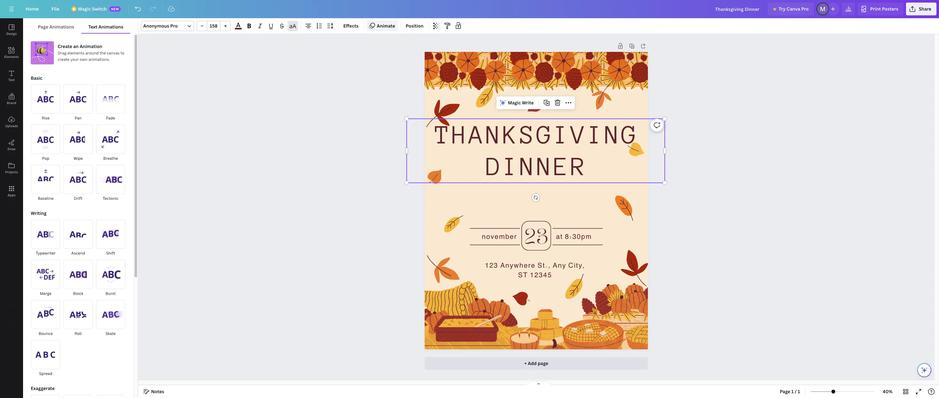 Task type: describe. For each thing, give the bounding box(es) containing it.
at
[[556, 232, 563, 242]]

#621e2e image
[[235, 28, 242, 29]]

burst button
[[96, 260, 126, 297]]

page for page 1 / 1
[[780, 389, 791, 395]]

elements
[[67, 50, 85, 56]]

pan button
[[63, 84, 93, 122]]

around
[[85, 50, 99, 56]]

text for text animations
[[88, 24, 97, 30]]

/
[[795, 389, 797, 395]]

bounce image
[[31, 300, 60, 329]]

block image
[[64, 260, 93, 289]]

switch
[[92, 6, 107, 12]]

effects
[[344, 23, 359, 29]]

any
[[553, 261, 567, 270]]

shift button
[[96, 220, 126, 257]]

posters
[[882, 6, 899, 12]]

123 anywhere st., any city, st 12345
[[485, 261, 585, 280]]

apps
[[8, 193, 16, 197]]

fade image
[[96, 85, 125, 114]]

text button
[[0, 64, 23, 87]]

2 1 from the left
[[798, 389, 801, 395]]

show pages image
[[524, 381, 554, 386]]

try canva pro
[[779, 6, 809, 12]]

file button
[[46, 3, 64, 15]]

anonymous
[[143, 23, 169, 29]]

effects button
[[341, 21, 361, 31]]

draw
[[8, 147, 16, 151]]

add
[[528, 361, 537, 367]]

november
[[482, 232, 517, 242]]

roll
[[75, 331, 82, 337]]

animate button
[[367, 21, 398, 31]]

wipe
[[74, 156, 83, 161]]

merge button
[[31, 260, 61, 297]]

new
[[111, 7, 119, 11]]

fade
[[106, 115, 115, 121]]

shift image
[[96, 220, 125, 249]]

40% button
[[878, 387, 899, 397]]

animations for page animations
[[49, 24, 74, 30]]

page 1 / 1
[[780, 389, 801, 395]]

page animations button
[[31, 21, 81, 33]]

st.,
[[538, 261, 551, 270]]

tectonic image
[[96, 165, 125, 194]]

brand
[[7, 101, 16, 105]]

spread image
[[31, 340, 60, 370]]

your
[[70, 57, 79, 62]]

print posters
[[871, 6, 899, 12]]

rise button
[[31, 84, 61, 122]]

try
[[779, 6, 786, 12]]

skate
[[106, 331, 116, 337]]

block button
[[63, 260, 93, 297]]

page animations
[[38, 24, 74, 30]]

+ add page
[[525, 361, 549, 367]]

draw button
[[0, 134, 23, 157]]

wipe button
[[63, 124, 93, 162]]

neon image
[[64, 395, 93, 398]]

pop image
[[31, 125, 60, 154]]

pop
[[42, 156, 49, 161]]

+
[[525, 361, 527, 367]]

baseline image
[[31, 165, 60, 194]]

40%
[[883, 389, 893, 395]]

12345
[[530, 270, 552, 280]]

st
[[518, 270, 528, 280]]

ascend image
[[64, 220, 93, 249]]

drift image
[[64, 165, 93, 194]]

magic write
[[508, 100, 534, 106]]

home
[[26, 6, 39, 12]]

to
[[121, 50, 125, 56]]

rise
[[42, 115, 50, 121]]

dinner
[[486, 153, 588, 180]]

shift
[[106, 251, 115, 256]]

canvas
[[107, 50, 120, 56]]

typewriter
[[36, 251, 56, 256]]

rise image
[[31, 85, 60, 114]]

tectonic
[[103, 196, 119, 201]]

baseline
[[38, 196, 54, 201]]

pop button
[[31, 124, 61, 162]]

breathe
[[103, 156, 118, 161]]

at 8:30pm
[[556, 232, 592, 242]]

magic for magic switch
[[78, 6, 91, 12]]

writing
[[31, 210, 47, 216]]



Task type: locate. For each thing, give the bounding box(es) containing it.
spread button
[[31, 340, 61, 378]]

skate image
[[96, 300, 125, 329]]

drag
[[58, 50, 66, 56]]

text inside button
[[8, 78, 15, 82]]

ascend
[[71, 251, 85, 256]]

1 vertical spatial page
[[780, 389, 791, 395]]

1 horizontal spatial magic
[[508, 100, 521, 106]]

text animations
[[88, 24, 123, 30]]

exaggerate
[[31, 386, 55, 392]]

anonymous pro
[[143, 23, 178, 29]]

0 horizontal spatial page
[[38, 24, 48, 30]]

tumble image
[[31, 395, 60, 398]]

anywhere
[[501, 261, 536, 270]]

text up brand button
[[8, 78, 15, 82]]

city,
[[569, 261, 585, 270]]

roll image
[[64, 300, 93, 329]]

animations down "new"
[[98, 24, 123, 30]]

brand button
[[0, 87, 23, 111]]

magic inside "main" menu bar
[[78, 6, 91, 12]]

page left /
[[780, 389, 791, 395]]

1 vertical spatial text
[[8, 78, 15, 82]]

animations.
[[89, 57, 110, 62]]

1 1 from the left
[[792, 389, 794, 395]]

+ add page button
[[425, 357, 648, 370]]

spread
[[39, 371, 52, 377]]

skate button
[[96, 300, 126, 337]]

0 horizontal spatial text
[[8, 78, 15, 82]]

elements
[[4, 54, 19, 59]]

canva
[[787, 6, 801, 12]]

0 vertical spatial page
[[38, 24, 48, 30]]

bounce
[[39, 331, 53, 337]]

magic left write
[[508, 100, 521, 106]]

text for text
[[8, 78, 15, 82]]

1 vertical spatial magic
[[508, 100, 521, 106]]

create an animation drag elements around the canvas to create your own animations.
[[58, 43, 125, 62]]

text animations button
[[81, 21, 130, 33]]

0 horizontal spatial pro
[[170, 23, 178, 29]]

canva assistant image
[[921, 367, 929, 374]]

0 horizontal spatial 1
[[792, 389, 794, 395]]

text inside button
[[88, 24, 97, 30]]

page for page animations
[[38, 24, 48, 30]]

thanksgiving
[[435, 121, 639, 149]]

create
[[58, 57, 69, 62]]

print posters button
[[858, 3, 904, 15]]

pro right canva
[[802, 6, 809, 12]]

bounce button
[[31, 300, 61, 337]]

basic
[[31, 75, 42, 81]]

fade button
[[96, 84, 126, 122]]

page
[[538, 361, 549, 367]]

share
[[919, 6, 932, 12]]

file
[[52, 6, 59, 12]]

design button
[[0, 18, 23, 41]]

Design title text field
[[711, 3, 766, 15]]

main menu bar
[[0, 0, 940, 18]]

pan image
[[64, 85, 93, 114]]

elements button
[[0, 41, 23, 64]]

page inside page animations button
[[38, 24, 48, 30]]

0 horizontal spatial animations
[[49, 24, 74, 30]]

2 animations from the left
[[98, 24, 123, 30]]

8:30pm
[[565, 232, 592, 242]]

page down 'home' link
[[38, 24, 48, 30]]

burst image
[[96, 260, 125, 289]]

write
[[522, 100, 534, 106]]

text down magic switch
[[88, 24, 97, 30]]

tectonic button
[[96, 165, 126, 202]]

side panel tab list
[[0, 18, 23, 203]]

notes button
[[141, 387, 167, 397]]

anonymous pro button
[[141, 21, 194, 31]]

typewriter button
[[31, 220, 61, 257]]

1 vertical spatial pro
[[170, 23, 178, 29]]

1 horizontal spatial page
[[780, 389, 791, 395]]

0 vertical spatial magic
[[78, 6, 91, 12]]

123
[[485, 261, 499, 270]]

animations down 'file' popup button
[[49, 24, 74, 30]]

share button
[[907, 3, 937, 15]]

1 horizontal spatial 1
[[798, 389, 801, 395]]

1 horizontal spatial pro
[[802, 6, 809, 12]]

typewriter image
[[31, 220, 60, 249]]

0 horizontal spatial magic
[[78, 6, 91, 12]]

animations for text animations
[[98, 24, 123, 30]]

roll button
[[63, 300, 93, 337]]

home link
[[21, 3, 44, 15]]

magic inside magic write button
[[508, 100, 521, 106]]

ascend button
[[63, 220, 93, 257]]

– – number field
[[209, 23, 218, 29]]

design
[[6, 31, 17, 36]]

merge
[[40, 291, 51, 296]]

merge image
[[31, 260, 60, 289]]

animations
[[49, 24, 74, 30], [98, 24, 123, 30]]

breathe image
[[96, 125, 125, 154]]

magic left switch
[[78, 6, 91, 12]]

scrapbook image
[[96, 395, 125, 398]]

pan
[[75, 115, 82, 121]]

page
[[38, 24, 48, 30], [780, 389, 791, 395]]

apps button
[[0, 180, 23, 203]]

pro right the anonymous
[[170, 23, 178, 29]]

0 vertical spatial pro
[[802, 6, 809, 12]]

drift button
[[63, 165, 93, 202]]

1 left /
[[792, 389, 794, 395]]

position
[[406, 23, 424, 29]]

pro inside dropdown button
[[170, 23, 178, 29]]

try canva pro button
[[768, 3, 814, 15]]

drift
[[74, 196, 83, 201]]

magic
[[78, 6, 91, 12], [508, 100, 521, 106]]

uploads button
[[0, 111, 23, 134]]

23
[[524, 229, 549, 248]]

notes
[[151, 389, 164, 395]]

block
[[73, 291, 83, 296]]

magic switch
[[78, 6, 107, 12]]

print
[[871, 6, 881, 12]]

1 animations from the left
[[49, 24, 74, 30]]

1 horizontal spatial animations
[[98, 24, 123, 30]]

magic for magic write
[[508, 100, 521, 106]]

1 right /
[[798, 389, 801, 395]]

group
[[197, 21, 231, 31]]

1
[[792, 389, 794, 395], [798, 389, 801, 395]]

an
[[73, 43, 79, 49]]

0 vertical spatial text
[[88, 24, 97, 30]]

own
[[80, 57, 88, 62]]

burst
[[106, 291, 116, 296]]

magic write button
[[498, 98, 537, 108]]

projects
[[5, 170, 18, 174]]

wipe image
[[64, 125, 93, 154]]

pro
[[802, 6, 809, 12], [170, 23, 178, 29]]

animate
[[377, 23, 395, 29]]

create
[[58, 43, 72, 49]]

1 horizontal spatial text
[[88, 24, 97, 30]]

pro inside button
[[802, 6, 809, 12]]

the
[[100, 50, 106, 56]]



Task type: vqa. For each thing, say whether or not it's contained in the screenshot.
'shipping.' in the Also, if you'd prefer a professional finish you can display, click the Print Poster button in the top right hand corner of the editor dashboard. From there, select your preferred paper size (from A1 - A3), your ideal finish—as well as your choice of framing if you'd like one—and get it sent straight to your front door with free standard shipping.
no



